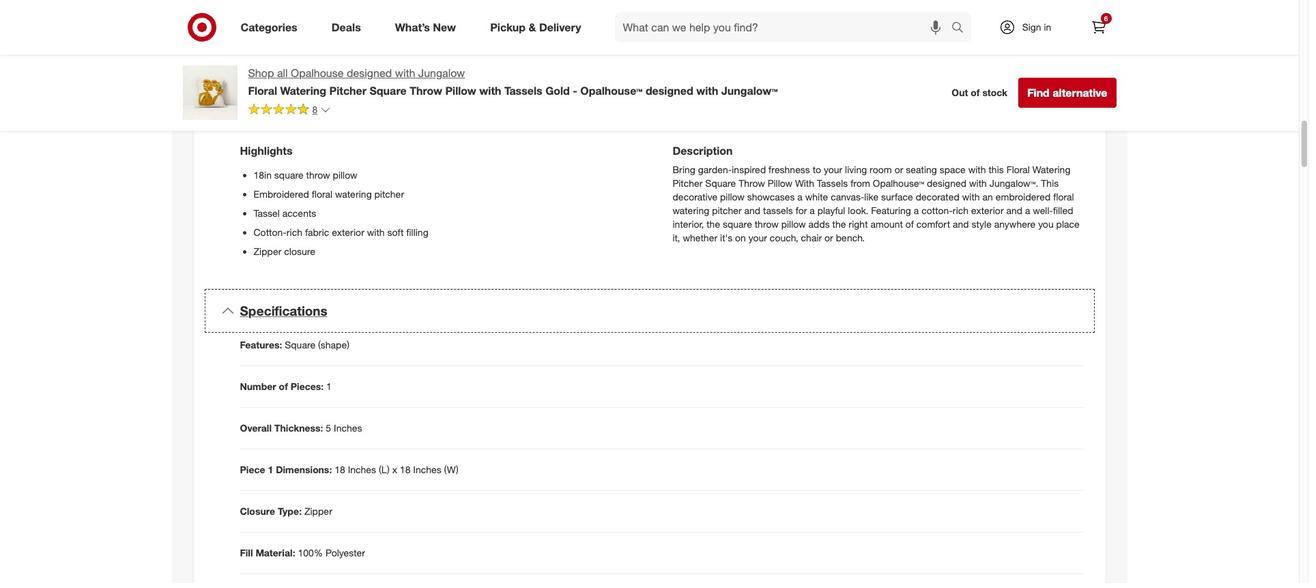 Task type: describe. For each thing, give the bounding box(es) containing it.
100%
[[298, 548, 323, 559]]

alternative
[[1053, 86, 1108, 100]]

0 horizontal spatial or
[[825, 232, 834, 244]]

filling
[[407, 227, 429, 239]]

jungalow™.
[[990, 178, 1039, 189]]

from
[[851, 178, 871, 189]]

1 18 from the left
[[335, 465, 345, 476]]

features: square (shape)
[[240, 340, 350, 351]]

polyester
[[326, 548, 365, 559]]

tassel accents
[[254, 208, 316, 219]]

adds
[[809, 219, 830, 230]]

pitcher inside description bring garden-inspired freshness to your living room or seating space with this floral watering pitcher square throw pillow with tassels from opalhouse™ designed with jungalow™. this decorative pillow showcases a white canvas-like surface decorated with an embroidered floral watering pitcher and tassels for a playful look. featuring a cotton-rich exterior and a well-filled interior, the square throw pillow adds the right amount of comfort and style anywhere you place it, whether it's on your couch, chair or bench.
[[712, 205, 742, 217]]

2 the from the left
[[833, 219, 846, 230]]

0 horizontal spatial pillow
[[333, 170, 358, 181]]

tassels
[[764, 205, 793, 217]]

piece
[[240, 465, 265, 476]]

pickup & delivery
[[490, 20, 582, 34]]

out of stock
[[952, 87, 1008, 99]]

with left the soft
[[367, 227, 385, 239]]

pickup & delivery link
[[479, 12, 599, 42]]

watering inside shop all opalhouse designed with jungalow floral watering pitcher square throw pillow with tassels gold - opalhouse™ designed with jungalow™
[[280, 84, 327, 98]]

closure
[[240, 506, 275, 518]]

a down embroidered at right
[[1026, 205, 1031, 217]]

0 horizontal spatial square
[[285, 340, 316, 351]]

a left cotton-
[[914, 205, 919, 217]]

garden-
[[699, 164, 732, 176]]

comfort
[[917, 219, 951, 230]]

-
[[573, 84, 578, 98]]

of inside description bring garden-inspired freshness to your living room or seating space with this floral watering pitcher square throw pillow with tassels from opalhouse™ designed with jungalow™. this decorative pillow showcases a white canvas-like surface decorated with an embroidered floral watering pitcher and tassels for a playful look. featuring a cotton-rich exterior and a well-filled interior, the square throw pillow adds the right amount of comfort and style anywhere you place it, whether it's on your couch, chair or bench.
[[906, 219, 914, 230]]

watering inside description bring garden-inspired freshness to your living room or seating space with this floral watering pitcher square throw pillow with tassels from opalhouse™ designed with jungalow™. this decorative pillow showcases a white canvas-like surface decorated with an embroidered floral watering pitcher and tassels for a playful look. featuring a cotton-rich exterior and a well-filled interior, the square throw pillow adds the right amount of comfort and style anywhere you place it, whether it's on your couch, chair or bench.
[[673, 205, 710, 217]]

well-
[[1034, 205, 1054, 217]]

0 horizontal spatial floral
[[312, 189, 333, 200]]

embroidered
[[254, 189, 309, 200]]

18in
[[254, 170, 272, 181]]

couch,
[[770, 232, 799, 244]]

anywhere
[[995, 219, 1036, 230]]

x
[[393, 465, 397, 476]]

tassels inside shop all opalhouse designed with jungalow floral watering pitcher square throw pillow with tassels gold - opalhouse™ designed with jungalow™
[[505, 84, 543, 98]]

8 link
[[248, 103, 331, 119]]

room
[[870, 164, 892, 176]]

chair
[[801, 232, 822, 244]]

decorated
[[916, 191, 960, 203]]

embroidered floral watering pitcher
[[254, 189, 404, 200]]

dimensions:
[[276, 465, 332, 476]]

tassels inside description bring garden-inspired freshness to your living room or seating space with this floral watering pitcher square throw pillow with tassels from opalhouse™ designed with jungalow™. this decorative pillow showcases a white canvas-like surface decorated with an embroidered floral watering pitcher and tassels for a playful look. featuring a cotton-rich exterior and a well-filled interior, the square throw pillow adds the right amount of comfort and style anywhere you place it, whether it's on your couch, chair or bench.
[[817, 178, 848, 189]]

this
[[1042, 178, 1059, 189]]

0 vertical spatial pitcher
[[375, 189, 404, 200]]

for
[[796, 205, 808, 217]]

throw inside shop all opalhouse designed with jungalow floral watering pitcher square throw pillow with tassels gold - opalhouse™ designed with jungalow™
[[410, 84, 443, 98]]

watering inside description bring garden-inspired freshness to your living room or seating space with this floral watering pitcher square throw pillow with tassels from opalhouse™ designed with jungalow™. this decorative pillow showcases a white canvas-like surface decorated with an embroidered floral watering pitcher and tassels for a playful look. featuring a cotton-rich exterior and a well-filled interior, the square throw pillow adds the right amount of comfort and style anywhere you place it, whether it's on your couch, chair or bench.
[[1033, 164, 1071, 176]]

like
[[865, 191, 879, 203]]

gold
[[546, 84, 570, 98]]

1 the from the left
[[707, 219, 721, 230]]

white
[[806, 191, 829, 203]]

1 horizontal spatial or
[[895, 164, 904, 176]]

number
[[240, 381, 276, 393]]

1 horizontal spatial designed
[[646, 84, 694, 98]]

find alternative button
[[1019, 78, 1117, 108]]

designed inside description bring garden-inspired freshness to your living room or seating space with this floral watering pitcher square throw pillow with tassels from opalhouse™ designed with jungalow™. this decorative pillow showcases a white canvas-like surface decorated with an embroidered floral watering pitcher and tassels for a playful look. featuring a cotton-rich exterior and a well-filled interior, the square throw pillow adds the right amount of comfort and style anywhere you place it, whether it's on your couch, chair or bench.
[[927, 178, 967, 189]]

pillow inside shop all opalhouse designed with jungalow floral watering pitcher square throw pillow with tassels gold - opalhouse™ designed with jungalow™
[[446, 84, 477, 98]]

floral inside description bring garden-inspired freshness to your living room or seating space with this floral watering pitcher square throw pillow with tassels from opalhouse™ designed with jungalow™. this decorative pillow showcases a white canvas-like surface decorated with an embroidered floral watering pitcher and tassels for a playful look. featuring a cotton-rich exterior and a well-filled interior, the square throw pillow adds the right amount of comfort and style anywhere you place it, whether it's on your couch, chair or bench.
[[1054, 191, 1075, 203]]

0 vertical spatial zipper
[[254, 246, 282, 258]]

material:
[[256, 548, 295, 559]]

place
[[1057, 219, 1080, 230]]

this inside description bring garden-inspired freshness to your living room or seating space with this floral watering pitcher square throw pillow with tassels from opalhouse™ designed with jungalow™. this decorative pillow showcases a white canvas-like surface decorated with an embroidered floral watering pitcher and tassels for a playful look. featuring a cotton-rich exterior and a well-filled interior, the square throw pillow adds the right amount of comfort and style anywhere you place it, whether it's on your couch, chair or bench.
[[989, 164, 1004, 176]]

pickup
[[490, 20, 526, 34]]

rich inside description bring garden-inspired freshness to your living room or seating space with this floral watering pitcher square throw pillow with tassels from opalhouse™ designed with jungalow™. this decorative pillow showcases a white canvas-like surface decorated with an embroidered floral watering pitcher and tassels for a playful look. featuring a cotton-rich exterior and a well-filled interior, the square throw pillow adds the right amount of comfort and style anywhere you place it, whether it's on your couch, chair or bench.
[[953, 205, 969, 217]]

new
[[433, 20, 456, 34]]

exterior inside description bring garden-inspired freshness to your living room or seating space with this floral watering pitcher square throw pillow with tassels from opalhouse™ designed with jungalow™. this decorative pillow showcases a white canvas-like surface decorated with an embroidered floral watering pitcher and tassels for a playful look. featuring a cotton-rich exterior and a well-filled interior, the square throw pillow adds the right amount of comfort and style anywhere you place it, whether it's on your couch, chair or bench.
[[972, 205, 1004, 217]]

cotton-rich fabric exterior with soft filling
[[254, 227, 429, 239]]

on
[[736, 232, 746, 244]]

shop
[[248, 66, 274, 80]]

with up an
[[970, 178, 987, 189]]

throw inside description bring garden-inspired freshness to your living room or seating space with this floral watering pitcher square throw pillow with tassels from opalhouse™ designed with jungalow™. this decorative pillow showcases a white canvas-like surface decorated with an embroidered floral watering pitcher and tassels for a playful look. featuring a cotton-rich exterior and a well-filled interior, the square throw pillow adds the right amount of comfort and style anywhere you place it, whether it's on your couch, chair or bench.
[[739, 178, 766, 189]]

tassel
[[254, 208, 280, 219]]

cotton-
[[922, 205, 953, 217]]

right
[[849, 219, 868, 230]]

specifications
[[240, 304, 328, 319]]

look.
[[848, 205, 869, 217]]

item
[[674, 54, 707, 73]]

with down the item
[[697, 84, 719, 98]]

with left an
[[963, 191, 980, 203]]

style
[[972, 219, 992, 230]]

overall thickness: 5 inches
[[240, 423, 362, 435]]

image of floral watering pitcher square throw pillow with tassels gold - opalhouse™ designed with jungalow™ image
[[183, 66, 237, 120]]

what's
[[395, 20, 430, 34]]

deals link
[[320, 12, 378, 42]]

soft
[[388, 227, 404, 239]]

out
[[952, 87, 969, 99]]

1 vertical spatial 1
[[268, 465, 273, 476]]

space
[[940, 164, 966, 176]]

whether
[[683, 232, 718, 244]]

0 horizontal spatial throw
[[306, 170, 330, 181]]

1 horizontal spatial your
[[824, 164, 843, 176]]

amount
[[871, 219, 904, 230]]

cotton-
[[254, 227, 287, 239]]

fabric
[[305, 227, 329, 239]]

categories link
[[229, 12, 315, 42]]

a up for
[[798, 191, 803, 203]]

jungalow™
[[722, 84, 778, 98]]

shop all opalhouse designed with jungalow floral watering pitcher square throw pillow with tassels gold - opalhouse™ designed with jungalow™
[[248, 66, 778, 98]]

inspired
[[732, 164, 766, 176]]

freshness
[[769, 164, 811, 176]]

0 horizontal spatial rich
[[287, 227, 303, 239]]

interior,
[[673, 219, 704, 230]]

pillow inside description bring garden-inspired freshness to your living room or seating space with this floral watering pitcher square throw pillow with tassels from opalhouse™ designed with jungalow™. this decorative pillow showcases a white canvas-like surface decorated with an embroidered floral watering pitcher and tassels for a playful look. featuring a cotton-rich exterior and a well-filled interior, the square throw pillow adds the right amount of comfort and style anywhere you place it, whether it's on your couch, chair or bench.
[[768, 178, 793, 189]]

decorative
[[673, 191, 718, 203]]

sign
[[1023, 21, 1042, 33]]

closure
[[284, 246, 316, 258]]

5
[[326, 423, 331, 435]]



Task type: locate. For each thing, give the bounding box(es) containing it.
exterior
[[972, 205, 1004, 217], [332, 227, 365, 239]]

0 horizontal spatial tassels
[[505, 84, 543, 98]]

delivery
[[539, 20, 582, 34]]

details
[[240, 109, 283, 125]]

surface
[[882, 191, 914, 203]]

1 vertical spatial rich
[[287, 227, 303, 239]]

2 vertical spatial square
[[285, 340, 316, 351]]

6 link
[[1084, 12, 1114, 42]]

0 vertical spatial opalhouse™
[[581, 84, 643, 98]]

or down adds
[[825, 232, 834, 244]]

(l)
[[379, 465, 390, 476]]

square down what's
[[370, 84, 407, 98]]

18 right the x
[[400, 465, 411, 476]]

1 horizontal spatial pillow
[[720, 191, 745, 203]]

0 vertical spatial 1
[[326, 381, 332, 393]]

watering
[[280, 84, 327, 98], [1033, 164, 1071, 176]]

18in square throw pillow
[[254, 170, 358, 181]]

square inside description bring garden-inspired freshness to your living room or seating space with this floral watering pitcher square throw pillow with tassels from opalhouse™ designed with jungalow™. this decorative pillow showcases a white canvas-like surface decorated with an embroidered floral watering pitcher and tassels for a playful look. featuring a cotton-rich exterior and a well-filled interior, the square throw pillow adds the right amount of comfort and style anywhere you place it, whether it's on your couch, chair or bench.
[[706, 178, 736, 189]]

0 horizontal spatial and
[[745, 205, 761, 217]]

0 vertical spatial of
[[971, 87, 980, 99]]

1 vertical spatial pillow
[[720, 191, 745, 203]]

jungalow
[[419, 66, 465, 80]]

about this item
[[593, 54, 707, 73]]

0 vertical spatial tassels
[[505, 84, 543, 98]]

1 right piece
[[268, 465, 273, 476]]

with
[[796, 178, 815, 189]]

0 vertical spatial floral
[[248, 84, 277, 98]]

0 vertical spatial designed
[[347, 66, 392, 80]]

0 vertical spatial or
[[895, 164, 904, 176]]

this
[[642, 54, 670, 73], [989, 164, 1004, 176]]

zipper right type:
[[305, 506, 332, 518]]

specifications button
[[205, 290, 1095, 333]]

0 horizontal spatial this
[[642, 54, 670, 73]]

rich down decorated
[[953, 205, 969, 217]]

1
[[326, 381, 332, 393], [268, 465, 273, 476]]

2 horizontal spatial pillow
[[782, 219, 806, 230]]

0 vertical spatial pillow
[[446, 84, 477, 98]]

floral inside shop all opalhouse designed with jungalow floral watering pitcher square throw pillow with tassels gold - opalhouse™ designed with jungalow™
[[248, 84, 277, 98]]

tassels
[[505, 84, 543, 98], [817, 178, 848, 189]]

highlights
[[240, 144, 293, 158]]

throw down tassels
[[755, 219, 779, 230]]

pitcher down bring
[[673, 178, 703, 189]]

1 vertical spatial throw
[[739, 178, 766, 189]]

opalhouse™
[[581, 84, 643, 98], [873, 178, 925, 189]]

1 horizontal spatial pillow
[[768, 178, 793, 189]]

with
[[395, 66, 416, 80], [480, 84, 502, 98], [697, 84, 719, 98], [969, 164, 987, 176], [970, 178, 987, 189], [963, 191, 980, 203], [367, 227, 385, 239]]

designed down deals link
[[347, 66, 392, 80]]

1 vertical spatial watering
[[673, 205, 710, 217]]

0 horizontal spatial 1
[[268, 465, 273, 476]]

2 18 from the left
[[400, 465, 411, 476]]

in
[[1045, 21, 1052, 33]]

1 horizontal spatial 18
[[400, 465, 411, 476]]

floral
[[312, 189, 333, 200], [1054, 191, 1075, 203]]

2 horizontal spatial square
[[706, 178, 736, 189]]

0 horizontal spatial square
[[274, 170, 304, 181]]

0 horizontal spatial exterior
[[332, 227, 365, 239]]

search
[[946, 22, 978, 35]]

throw inside description bring garden-inspired freshness to your living room or seating space with this floral watering pitcher square throw pillow with tassels from opalhouse™ designed with jungalow™. this decorative pillow showcases a white canvas-like surface decorated with an embroidered floral watering pitcher and tassels for a playful look. featuring a cotton-rich exterior and a well-filled interior, the square throw pillow adds the right amount of comfort and style anywhere you place it, whether it's on your couch, chair or bench.
[[755, 219, 779, 230]]

it,
[[673, 232, 681, 244]]

pillow up embroidered floral watering pitcher
[[333, 170, 358, 181]]

of for out of stock
[[971, 87, 980, 99]]

canvas-
[[831, 191, 865, 203]]

embroidered
[[996, 191, 1051, 203]]

1 vertical spatial this
[[989, 164, 1004, 176]]

opalhouse
[[291, 66, 344, 80]]

pitcher
[[375, 189, 404, 200], [712, 205, 742, 217]]

pitcher up the soft
[[375, 189, 404, 200]]

0 horizontal spatial your
[[749, 232, 768, 244]]

0 horizontal spatial pillow
[[446, 84, 477, 98]]

search button
[[946, 12, 978, 45]]

1 horizontal spatial and
[[953, 219, 970, 230]]

or
[[895, 164, 904, 176], [825, 232, 834, 244]]

pitcher up it's
[[712, 205, 742, 217]]

1 vertical spatial throw
[[755, 219, 779, 230]]

tassels up the canvas-
[[817, 178, 848, 189]]

&
[[529, 20, 536, 34]]

1 horizontal spatial exterior
[[972, 205, 1004, 217]]

1 horizontal spatial zipper
[[305, 506, 332, 518]]

(w)
[[444, 465, 459, 476]]

0 horizontal spatial throw
[[410, 84, 443, 98]]

and
[[745, 205, 761, 217], [1007, 205, 1023, 217], [953, 219, 970, 230]]

this left the item
[[642, 54, 670, 73]]

pitcher inside shop all opalhouse designed with jungalow floral watering pitcher square throw pillow with tassels gold - opalhouse™ designed with jungalow™
[[330, 84, 367, 98]]

a
[[798, 191, 803, 203], [810, 205, 815, 217], [914, 205, 919, 217], [1026, 205, 1031, 217]]

1 horizontal spatial pitcher
[[673, 178, 703, 189]]

showcases
[[748, 191, 795, 203]]

the down playful
[[833, 219, 846, 230]]

0 horizontal spatial watering
[[280, 84, 327, 98]]

floral up jungalow™.
[[1007, 164, 1030, 176]]

sign in link
[[988, 12, 1073, 42]]

inches left (w)
[[413, 465, 442, 476]]

square inside shop all opalhouse designed with jungalow floral watering pitcher square throw pillow with tassels gold - opalhouse™ designed with jungalow™
[[370, 84, 407, 98]]

throw down jungalow
[[410, 84, 443, 98]]

and left style
[[953, 219, 970, 230]]

you
[[1039, 219, 1054, 230]]

and up the anywhere
[[1007, 205, 1023, 217]]

pillow up the showcases
[[768, 178, 793, 189]]

and down the showcases
[[745, 205, 761, 217]]

a right for
[[810, 205, 815, 217]]

1 horizontal spatial tassels
[[817, 178, 848, 189]]

your right to
[[824, 164, 843, 176]]

of left pieces:
[[279, 381, 288, 393]]

floral down shop
[[248, 84, 277, 98]]

pitcher inside description bring garden-inspired freshness to your living room or seating space with this floral watering pitcher square throw pillow with tassels from opalhouse™ designed with jungalow™. this decorative pillow showcases a white canvas-like surface decorated with an embroidered floral watering pitcher and tassels for a playful look. featuring a cotton-rich exterior and a well-filled interior, the square throw pillow adds the right amount of comfort and style anywhere you place it, whether it's on your couch, chair or bench.
[[673, 178, 703, 189]]

1 horizontal spatial throw
[[755, 219, 779, 230]]

deals
[[332, 20, 361, 34]]

0 horizontal spatial the
[[707, 219, 721, 230]]

opalhouse™ inside description bring garden-inspired freshness to your living room or seating space with this floral watering pitcher square throw pillow with tassels from opalhouse™ designed with jungalow™. this decorative pillow showcases a white canvas-like surface decorated with an embroidered floral watering pitcher and tassels for a playful look. featuring a cotton-rich exterior and a well-filled interior, the square throw pillow adds the right amount of comfort and style anywhere you place it, whether it's on your couch, chair or bench.
[[873, 178, 925, 189]]

designed down space
[[927, 178, 967, 189]]

find
[[1028, 86, 1050, 100]]

throw up embroidered floral watering pitcher
[[306, 170, 330, 181]]

1 horizontal spatial of
[[906, 219, 914, 230]]

square down garden-
[[706, 178, 736, 189]]

1 horizontal spatial this
[[989, 164, 1004, 176]]

8
[[312, 104, 318, 115]]

0 vertical spatial this
[[642, 54, 670, 73]]

square
[[370, 84, 407, 98], [706, 178, 736, 189], [285, 340, 316, 351]]

what's new link
[[384, 12, 473, 42]]

0 vertical spatial watering
[[335, 189, 372, 200]]

0 vertical spatial pillow
[[333, 170, 358, 181]]

2 vertical spatial designed
[[927, 178, 967, 189]]

fill
[[240, 548, 253, 559]]

floral
[[248, 84, 277, 98], [1007, 164, 1030, 176]]

18 right dimensions:
[[335, 465, 345, 476]]

piece 1 dimensions: 18 inches (l) x 18 inches (w)
[[240, 465, 459, 476]]

floral down 18in square throw pillow
[[312, 189, 333, 200]]

0 horizontal spatial designed
[[347, 66, 392, 80]]

1 vertical spatial designed
[[646, 84, 694, 98]]

bring
[[673, 164, 696, 176]]

What can we help you find? suggestions appear below search field
[[615, 12, 955, 42]]

designed down about this item
[[646, 84, 694, 98]]

1 horizontal spatial floral
[[1054, 191, 1075, 203]]

2 vertical spatial of
[[279, 381, 288, 393]]

details button
[[205, 95, 1095, 139]]

of right amount at the right top of page
[[906, 219, 914, 230]]

1 vertical spatial square
[[723, 219, 752, 230]]

pieces:
[[291, 381, 324, 393]]

square up embroidered
[[274, 170, 304, 181]]

2 horizontal spatial of
[[971, 87, 980, 99]]

features:
[[240, 340, 282, 351]]

throw
[[306, 170, 330, 181], [755, 219, 779, 230]]

square inside description bring garden-inspired freshness to your living room or seating space with this floral watering pitcher square throw pillow with tassels from opalhouse™ designed with jungalow™. this decorative pillow showcases a white canvas-like surface decorated with an embroidered floral watering pitcher and tassels for a playful look. featuring a cotton-rich exterior and a well-filled interior, the square throw pillow adds the right amount of comfort and style anywhere you place it, whether it's on your couch, chair or bench.
[[723, 219, 752, 230]]

1 horizontal spatial 1
[[326, 381, 332, 393]]

zipper down cotton- on the top left of the page
[[254, 246, 282, 258]]

0 horizontal spatial watering
[[335, 189, 372, 200]]

sign in
[[1023, 21, 1052, 33]]

1 horizontal spatial opalhouse™
[[873, 178, 925, 189]]

1 horizontal spatial the
[[833, 219, 846, 230]]

or right room
[[895, 164, 904, 176]]

watering up cotton-rich fabric exterior with soft filling
[[335, 189, 372, 200]]

0 horizontal spatial floral
[[248, 84, 277, 98]]

your right on
[[749, 232, 768, 244]]

2 vertical spatial pillow
[[782, 219, 806, 230]]

1 vertical spatial tassels
[[817, 178, 848, 189]]

to
[[813, 164, 822, 176]]

tassels left gold
[[505, 84, 543, 98]]

pillow
[[333, 170, 358, 181], [720, 191, 745, 203], [782, 219, 806, 230]]

1 horizontal spatial square
[[370, 84, 407, 98]]

1 vertical spatial of
[[906, 219, 914, 230]]

floral up filled
[[1054, 191, 1075, 203]]

thickness:
[[275, 423, 323, 435]]

zipper
[[254, 246, 282, 258], [305, 506, 332, 518]]

playful
[[818, 205, 846, 217]]

0 vertical spatial watering
[[280, 84, 327, 98]]

0 vertical spatial rich
[[953, 205, 969, 217]]

with right space
[[969, 164, 987, 176]]

1 vertical spatial your
[[749, 232, 768, 244]]

0 horizontal spatial of
[[279, 381, 288, 393]]

of right the out
[[971, 87, 980, 99]]

18
[[335, 465, 345, 476], [400, 465, 411, 476]]

1 horizontal spatial rich
[[953, 205, 969, 217]]

0 horizontal spatial pitcher
[[330, 84, 367, 98]]

inches left (l)
[[348, 465, 376, 476]]

watering up this
[[1033, 164, 1071, 176]]

stock
[[983, 87, 1008, 99]]

1 vertical spatial square
[[706, 178, 736, 189]]

pillow down jungalow
[[446, 84, 477, 98]]

1 horizontal spatial watering
[[673, 205, 710, 217]]

1 right pieces:
[[326, 381, 332, 393]]

pillow down for
[[782, 219, 806, 230]]

description
[[673, 144, 733, 158]]

opalhouse™ up surface
[[873, 178, 925, 189]]

2 horizontal spatial and
[[1007, 205, 1023, 217]]

1 horizontal spatial watering
[[1033, 164, 1071, 176]]

square left (shape)
[[285, 340, 316, 351]]

with left jungalow
[[395, 66, 416, 80]]

1 vertical spatial exterior
[[332, 227, 365, 239]]

exterior right fabric
[[332, 227, 365, 239]]

0 vertical spatial square
[[370, 84, 407, 98]]

the up it's
[[707, 219, 721, 230]]

1 vertical spatial floral
[[1007, 164, 1030, 176]]

1 vertical spatial zipper
[[305, 506, 332, 518]]

0 vertical spatial square
[[274, 170, 304, 181]]

1 horizontal spatial throw
[[739, 178, 766, 189]]

0 horizontal spatial 18
[[335, 465, 345, 476]]

floral inside description bring garden-inspired freshness to your living room or seating space with this floral watering pitcher square throw pillow with tassels from opalhouse™ designed with jungalow™. this decorative pillow showcases a white canvas-like surface decorated with an embroidered floral watering pitcher and tassels for a playful look. featuring a cotton-rich exterior and a well-filled interior, the square throw pillow adds the right amount of comfort and style anywhere you place it, whether it's on your couch, chair or bench.
[[1007, 164, 1030, 176]]

0 vertical spatial throw
[[306, 170, 330, 181]]

opalhouse™ down about
[[581, 84, 643, 98]]

2 horizontal spatial designed
[[927, 178, 967, 189]]

opalhouse™ inside shop all opalhouse designed with jungalow floral watering pitcher square throw pillow with tassels gold - opalhouse™ designed with jungalow™
[[581, 84, 643, 98]]

pitcher down opalhouse
[[330, 84, 367, 98]]

6
[[1105, 14, 1109, 23]]

exterior down an
[[972, 205, 1004, 217]]

pillow down inspired at the top of the page
[[720, 191, 745, 203]]

watering up 8
[[280, 84, 327, 98]]

square up on
[[723, 219, 752, 230]]

watering up interior,
[[673, 205, 710, 217]]

0 horizontal spatial zipper
[[254, 246, 282, 258]]

fill material: 100% polyester
[[240, 548, 365, 559]]

1 vertical spatial pitcher
[[673, 178, 703, 189]]

rich down accents
[[287, 227, 303, 239]]

1 vertical spatial watering
[[1033, 164, 1071, 176]]

1 horizontal spatial square
[[723, 219, 752, 230]]

number of pieces: 1
[[240, 381, 332, 393]]

1 horizontal spatial pitcher
[[712, 205, 742, 217]]

throw down inspired at the top of the page
[[739, 178, 766, 189]]

0 vertical spatial exterior
[[972, 205, 1004, 217]]

your
[[824, 164, 843, 176], [749, 232, 768, 244]]

closure type: zipper
[[240, 506, 332, 518]]

of for number of pieces: 1
[[279, 381, 288, 393]]

0 horizontal spatial pitcher
[[375, 189, 404, 200]]

zipper closure
[[254, 246, 316, 258]]

1 vertical spatial opalhouse™
[[873, 178, 925, 189]]

this up jungalow™.
[[989, 164, 1004, 176]]

with down pickup
[[480, 84, 502, 98]]

it's
[[721, 232, 733, 244]]

1 vertical spatial pillow
[[768, 178, 793, 189]]

inches right '5' at left
[[334, 423, 362, 435]]

0 vertical spatial throw
[[410, 84, 443, 98]]

seating
[[906, 164, 938, 176]]

overall
[[240, 423, 272, 435]]

featuring
[[872, 205, 912, 217]]

1 horizontal spatial floral
[[1007, 164, 1030, 176]]

0 vertical spatial your
[[824, 164, 843, 176]]



Task type: vqa. For each thing, say whether or not it's contained in the screenshot.
"Featuring"
yes



